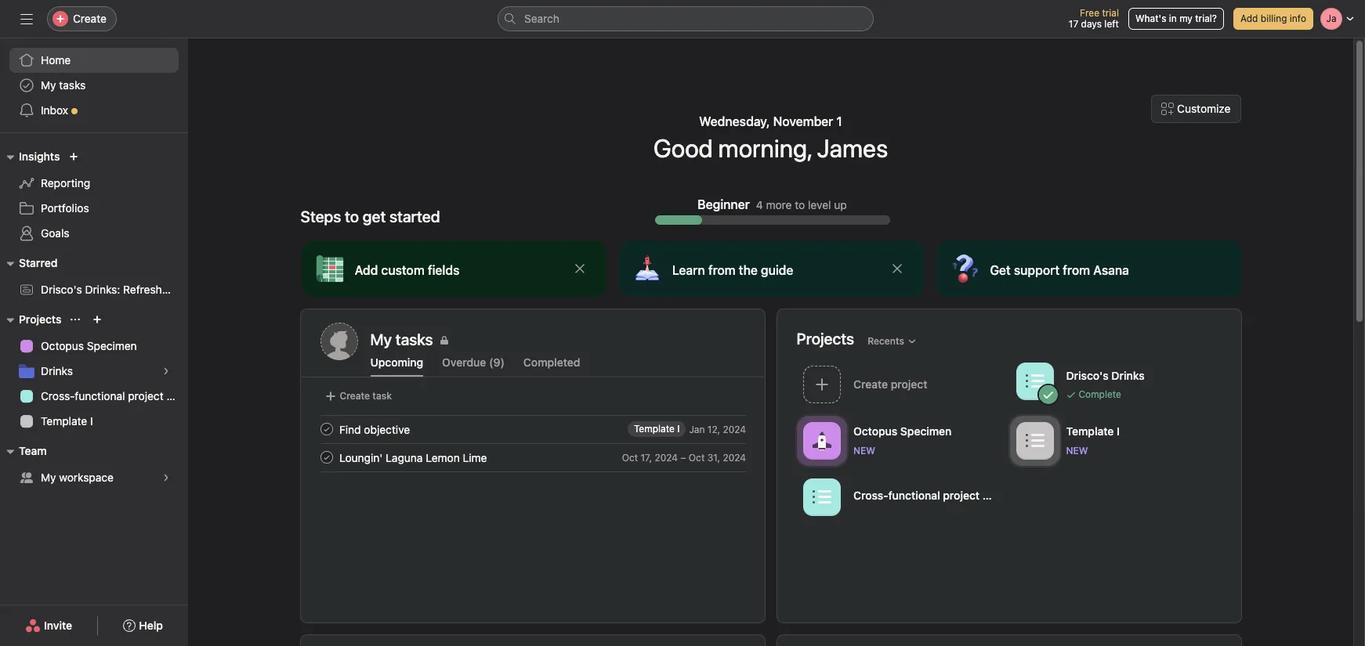 Task type: describe. For each thing, give the bounding box(es) containing it.
cross- inside projects "element"
[[41, 389, 75, 403]]

rocket image
[[812, 431, 831, 450]]

i inside 'template i new'
[[1116, 424, 1119, 438]]

my workspace
[[41, 471, 114, 484]]

left
[[1104, 18, 1119, 30]]

free trial 17 days left
[[1069, 7, 1119, 30]]

find
[[339, 423, 361, 436]]

create project
[[853, 377, 927, 391]]

my tasks
[[41, 78, 86, 92]]

1 horizontal spatial i
[[677, 423, 679, 435]]

team button
[[0, 442, 47, 461]]

from
[[708, 263, 735, 277]]

home
[[41, 53, 71, 67]]

lemon
[[425, 451, 459, 464]]

1 horizontal spatial drinks
[[1111, 369, 1144, 382]]

to inside beginner 4 more to level up
[[795, 198, 805, 211]]

goals
[[41, 226, 69, 240]]

starred element
[[0, 249, 279, 306]]

drinks inside projects "element"
[[41, 364, 73, 378]]

0 horizontal spatial template i link
[[9, 409, 179, 434]]

specimen for octopus specimen new
[[900, 424, 951, 438]]

complete
[[1078, 388, 1121, 400]]

add for add custom fields
[[354, 263, 378, 277]]

1 vertical spatial projects
[[797, 330, 854, 348]]

loungin' laguna lemon lime
[[339, 451, 487, 464]]

upcoming
[[370, 356, 423, 369]]

home link
[[9, 48, 179, 73]]

jan 12, 2024 button
[[689, 424, 746, 435]]

add billing info button
[[1234, 8, 1313, 30]]

search list box
[[498, 6, 874, 31]]

1
[[837, 114, 842, 129]]

refreshment
[[123, 283, 188, 296]]

completed button
[[523, 356, 580, 377]]

get support from asana
[[990, 263, 1129, 277]]

octopus specimen
[[41, 339, 137, 353]]

days
[[1081, 18, 1102, 30]]

james
[[817, 133, 888, 163]]

find objective
[[339, 423, 410, 436]]

cross-functional project plan inside projects "element"
[[41, 389, 188, 403]]

create project link
[[797, 361, 1009, 411]]

create for create
[[73, 12, 107, 25]]

beginner 4 more to level up
[[698, 197, 847, 212]]

drisco's drinks: refreshment recommendation
[[41, 283, 279, 296]]

recommendation
[[191, 283, 279, 296]]

create for create task
[[340, 390, 370, 402]]

workspace
[[59, 471, 114, 484]]

1 vertical spatial cross-functional project plan
[[853, 489, 1004, 502]]

show options, current sort, top image
[[71, 315, 80, 324]]

inbox
[[41, 103, 68, 117]]

17
[[1069, 18, 1079, 30]]

starred button
[[0, 254, 58, 273]]

reporting
[[41, 176, 90, 190]]

portfolios
[[41, 201, 89, 215]]

template i new
[[1066, 424, 1119, 457]]

morning,
[[718, 133, 812, 163]]

teams element
[[0, 437, 188, 494]]

12,
[[707, 424, 720, 435]]

17,
[[640, 452, 652, 464]]

completed
[[523, 356, 580, 369]]

help
[[139, 619, 163, 632]]

wednesday, november 1 good morning, james
[[653, 114, 888, 163]]

1 horizontal spatial list image
[[1025, 372, 1044, 391]]

oct 17, 2024 – oct 31, 2024
[[622, 452, 746, 464]]

see details, drinks image
[[161, 367, 171, 376]]

octopus specimen link
[[9, 334, 179, 359]]

1 vertical spatial functional
[[888, 489, 940, 502]]

wednesday,
[[699, 114, 770, 129]]

jan
[[689, 424, 705, 435]]

projects button
[[0, 310, 61, 329]]

customize button
[[1151, 95, 1241, 123]]

november
[[773, 114, 833, 129]]

jan 12, 2024
[[689, 424, 746, 435]]

good
[[653, 133, 713, 163]]

learn
[[672, 263, 705, 277]]

info
[[1290, 13, 1306, 24]]

–
[[680, 452, 686, 464]]

2 oct from the left
[[688, 452, 704, 464]]

completed image for find
[[317, 420, 336, 439]]

hide sidebar image
[[20, 13, 33, 25]]

search button
[[498, 6, 874, 31]]

help button
[[113, 612, 173, 640]]

beginner
[[698, 197, 750, 212]]

my for my workspace
[[41, 471, 56, 484]]

dismiss image for add custom fields
[[573, 263, 586, 275]]

starred
[[19, 256, 58, 270]]

1 horizontal spatial template i
[[634, 423, 679, 435]]

new project or portfolio image
[[93, 315, 102, 324]]

custom fields
[[381, 263, 459, 277]]

Completed checkbox
[[317, 420, 336, 439]]

get
[[990, 263, 1010, 277]]

drisco's drinks: refreshment recommendation link
[[9, 277, 279, 303]]

recents
[[868, 335, 904, 347]]

add custom fields
[[354, 263, 459, 277]]

my tasks link
[[370, 329, 745, 351]]

project inside projects "element"
[[128, 389, 164, 403]]



Task type: vqa. For each thing, say whether or not it's contained in the screenshot.
'fields'
no



Task type: locate. For each thing, give the bounding box(es) containing it.
completed image down completed option
[[317, 448, 336, 467]]

new right list image
[[1066, 445, 1088, 457]]

invite
[[44, 619, 72, 632]]

my inside my tasks "link"
[[41, 78, 56, 92]]

template up 17,
[[634, 423, 674, 435]]

0 horizontal spatial new
[[853, 445, 875, 457]]

to left level
[[795, 198, 805, 211]]

cross-functional project plan link down octopus specimen link
[[9, 384, 188, 409]]

portfolios link
[[9, 196, 179, 221]]

learn from the guide
[[672, 263, 793, 277]]

specimen down 'create project' "link"
[[900, 424, 951, 438]]

search
[[524, 12, 560, 25]]

completed image for loungin'
[[317, 448, 336, 467]]

0 horizontal spatial template
[[41, 415, 87, 428]]

create button
[[47, 6, 117, 31]]

drisco's up show options, current sort, top icon
[[41, 283, 82, 296]]

i down "complete" on the bottom of the page
[[1116, 424, 1119, 438]]

trial
[[1102, 7, 1119, 19]]

1 completed image from the top
[[317, 420, 336, 439]]

template i link up 17,
[[627, 422, 686, 437]]

2024 for 12,
[[722, 424, 746, 435]]

my tasks
[[370, 331, 433, 349]]

my
[[1180, 13, 1193, 24]]

0 horizontal spatial cross-functional project plan link
[[9, 384, 188, 409]]

i inside projects "element"
[[90, 415, 93, 428]]

2 completed image from the top
[[317, 448, 336, 467]]

0 horizontal spatial cross-
[[41, 389, 75, 403]]

list image
[[1025, 431, 1044, 450]]

1 horizontal spatial to
[[795, 198, 805, 211]]

lime
[[462, 451, 487, 464]]

0 horizontal spatial functional
[[75, 389, 125, 403]]

octopus for octopus specimen new
[[853, 424, 897, 438]]

cross-functional project plan
[[41, 389, 188, 403], [853, 489, 1004, 502]]

drinks:
[[85, 283, 120, 296]]

what's
[[1136, 13, 1166, 24]]

2024 for 17,
[[654, 452, 678, 464]]

drinks up "complete" on the bottom of the page
[[1111, 369, 1144, 382]]

what's in my trial?
[[1136, 13, 1217, 24]]

functional inside projects "element"
[[75, 389, 125, 403]]

1 new from the left
[[853, 445, 875, 457]]

my
[[41, 78, 56, 92], [41, 471, 56, 484]]

0 vertical spatial cross-functional project plan link
[[9, 384, 188, 409]]

new
[[853, 445, 875, 457], [1066, 445, 1088, 457]]

my workspace link
[[9, 466, 179, 491]]

my tasks link
[[9, 73, 179, 98]]

oct right –
[[688, 452, 704, 464]]

steps to get started
[[301, 208, 440, 226]]

1 horizontal spatial specimen
[[900, 424, 951, 438]]

0 horizontal spatial list image
[[812, 488, 831, 507]]

add for add billing info
[[1241, 13, 1258, 24]]

new inside octopus specimen new
[[853, 445, 875, 457]]

add
[[1241, 13, 1258, 24], [354, 263, 378, 277]]

1 horizontal spatial plan
[[982, 489, 1004, 502]]

new for template i
[[1066, 445, 1088, 457]]

1 my from the top
[[41, 78, 56, 92]]

functional
[[75, 389, 125, 403], [888, 489, 940, 502]]

1 vertical spatial completed image
[[317, 448, 336, 467]]

1 dismiss image from the left
[[573, 263, 586, 275]]

drinks down octopus specimen
[[41, 364, 73, 378]]

0 horizontal spatial cross-functional project plan
[[41, 389, 188, 403]]

task
[[373, 390, 392, 402]]

projects
[[19, 313, 61, 326], [797, 330, 854, 348]]

objective
[[364, 423, 410, 436]]

cross-functional project plan link inside projects "element"
[[9, 384, 188, 409]]

drisco's up "complete" on the bottom of the page
[[1066, 369, 1108, 382]]

0 vertical spatial my
[[41, 78, 56, 92]]

1 vertical spatial plan
[[982, 489, 1004, 502]]

drisco's for drisco's drinks: refreshment recommendation
[[41, 283, 82, 296]]

team
[[19, 444, 47, 458]]

create task button
[[320, 386, 396, 408]]

0 vertical spatial cross-functional project plan
[[41, 389, 188, 403]]

2 horizontal spatial i
[[1116, 424, 1119, 438]]

2 my from the top
[[41, 471, 56, 484]]

my for my tasks
[[41, 78, 56, 92]]

inbox link
[[9, 98, 179, 123]]

0 vertical spatial completed image
[[317, 420, 336, 439]]

functional down octopus specimen new
[[888, 489, 940, 502]]

0 horizontal spatial oct
[[622, 452, 638, 464]]

to
[[795, 198, 805, 211], [345, 208, 359, 226]]

drisco's for drisco's drinks
[[1066, 369, 1108, 382]]

billing
[[1261, 13, 1287, 24]]

2 new from the left
[[1066, 445, 1088, 457]]

octopus specimen new
[[853, 424, 951, 457]]

add billing info
[[1241, 13, 1306, 24]]

0 vertical spatial list image
[[1025, 372, 1044, 391]]

0 horizontal spatial drisco's
[[41, 283, 82, 296]]

cross-functional project plan link down octopus specimen new
[[797, 473, 1009, 524]]

template inside 'template i new'
[[1066, 424, 1114, 438]]

cross- down octopus specimen new
[[853, 489, 888, 502]]

my down "team"
[[41, 471, 56, 484]]

project
[[128, 389, 164, 403], [943, 489, 979, 502]]

0 horizontal spatial dismiss image
[[573, 263, 586, 275]]

octopus down show options, current sort, top icon
[[41, 339, 84, 353]]

tasks
[[59, 78, 86, 92]]

drisco's inside starred element
[[41, 283, 82, 296]]

1 vertical spatial add
[[354, 263, 378, 277]]

octopus down create project
[[853, 424, 897, 438]]

0 horizontal spatial project
[[128, 389, 164, 403]]

1 oct from the left
[[622, 452, 638, 464]]

create inside popup button
[[73, 12, 107, 25]]

0 vertical spatial cross-
[[41, 389, 75, 403]]

plan inside projects "element"
[[166, 389, 188, 403]]

drisco's
[[41, 283, 82, 296], [1066, 369, 1108, 382]]

reporting link
[[9, 171, 179, 196]]

insights element
[[0, 143, 188, 249]]

new right rocket icon
[[853, 445, 875, 457]]

0 vertical spatial projects
[[19, 313, 61, 326]]

0 horizontal spatial octopus
[[41, 339, 84, 353]]

my left tasks
[[41, 78, 56, 92]]

0 horizontal spatial projects
[[19, 313, 61, 326]]

specimen for octopus specimen
[[87, 339, 137, 353]]

1 horizontal spatial cross-functional project plan
[[853, 489, 1004, 502]]

add left billing
[[1241, 13, 1258, 24]]

1 horizontal spatial template
[[634, 423, 674, 435]]

0 horizontal spatial to
[[345, 208, 359, 226]]

octopus for octopus specimen
[[41, 339, 84, 353]]

template
[[41, 415, 87, 428], [634, 423, 674, 435], [1066, 424, 1114, 438]]

completed image left find
[[317, 420, 336, 439]]

1 vertical spatial octopus
[[853, 424, 897, 438]]

free
[[1080, 7, 1100, 19]]

1 horizontal spatial add
[[1241, 13, 1258, 24]]

1 vertical spatial project
[[943, 489, 979, 502]]

projects left show options, current sort, top icon
[[19, 313, 61, 326]]

template inside projects "element"
[[41, 415, 87, 428]]

create inside button
[[340, 390, 370, 402]]

goals link
[[9, 221, 179, 246]]

template i link up teams element
[[9, 409, 179, 434]]

1 horizontal spatial projects
[[797, 330, 854, 348]]

template down "complete" on the bottom of the page
[[1066, 424, 1114, 438]]

projects inside dropdown button
[[19, 313, 61, 326]]

specimen inside octopus specimen new
[[900, 424, 951, 438]]

from asana
[[1062, 263, 1129, 277]]

0 horizontal spatial add
[[354, 263, 378, 277]]

0 vertical spatial drisco's
[[41, 283, 82, 296]]

2024
[[722, 424, 746, 435], [654, 452, 678, 464], [722, 452, 746, 464]]

1 horizontal spatial cross-
[[853, 489, 888, 502]]

dismiss image for learn from the guide
[[891, 263, 903, 275]]

support
[[1014, 263, 1059, 277]]

drisco's drinks
[[1066, 369, 1144, 382]]

dismiss image up my tasks link
[[573, 263, 586, 275]]

the guide
[[738, 263, 793, 277]]

oct left 17,
[[622, 452, 638, 464]]

cross-functional project plan down octopus specimen new
[[853, 489, 1004, 502]]

0 vertical spatial project
[[128, 389, 164, 403]]

add profile photo image
[[320, 323, 358, 361]]

1 horizontal spatial drisco's
[[1066, 369, 1108, 382]]

specimen down new project or portfolio image
[[87, 339, 137, 353]]

0 horizontal spatial plan
[[166, 389, 188, 403]]

cross-functional project plan down drinks link
[[41, 389, 188, 403]]

steps
[[301, 208, 341, 226]]

up
[[834, 198, 847, 211]]

new image
[[69, 152, 79, 161]]

(9)
[[489, 356, 505, 369]]

my inside my workspace link
[[41, 471, 56, 484]]

2 horizontal spatial template
[[1066, 424, 1114, 438]]

1 vertical spatial cross-functional project plan link
[[797, 473, 1009, 524]]

template up "team"
[[41, 415, 87, 428]]

new inside 'template i new'
[[1066, 445, 1088, 457]]

1 vertical spatial create
[[340, 390, 370, 402]]

0 horizontal spatial specimen
[[87, 339, 137, 353]]

add down steps to get started
[[354, 263, 378, 277]]

1 vertical spatial cross-
[[853, 489, 888, 502]]

1 horizontal spatial octopus
[[853, 424, 897, 438]]

in
[[1169, 13, 1177, 24]]

0 vertical spatial functional
[[75, 389, 125, 403]]

Completed checkbox
[[317, 448, 336, 467]]

1 vertical spatial my
[[41, 471, 56, 484]]

1 vertical spatial list image
[[812, 488, 831, 507]]

1 vertical spatial specimen
[[900, 424, 951, 438]]

0 vertical spatial create
[[73, 12, 107, 25]]

see details, my workspace image
[[161, 473, 171, 483]]

0 vertical spatial specimen
[[87, 339, 137, 353]]

1 horizontal spatial project
[[943, 489, 979, 502]]

template i up "team"
[[41, 415, 93, 428]]

dismiss image
[[573, 263, 586, 275], [891, 263, 903, 275]]

overdue (9)
[[442, 356, 505, 369]]

1 horizontal spatial template i link
[[627, 422, 686, 437]]

get started
[[363, 208, 440, 226]]

1 vertical spatial drisco's
[[1066, 369, 1108, 382]]

to right steps
[[345, 208, 359, 226]]

specimen inside octopus specimen link
[[87, 339, 137, 353]]

2024 right 12,
[[722, 424, 746, 435]]

octopus inside octopus specimen new
[[853, 424, 897, 438]]

more
[[766, 198, 792, 211]]

0 horizontal spatial i
[[90, 415, 93, 428]]

0 vertical spatial octopus
[[41, 339, 84, 353]]

create task
[[340, 390, 392, 402]]

1 horizontal spatial oct
[[688, 452, 704, 464]]

create up home link at top
[[73, 12, 107, 25]]

insights
[[19, 150, 60, 163]]

template i up 17,
[[634, 423, 679, 435]]

loungin'
[[339, 451, 382, 464]]

new for octopus specimen
[[853, 445, 875, 457]]

0 horizontal spatial template i
[[41, 415, 93, 428]]

1 horizontal spatial create
[[340, 390, 370, 402]]

1 horizontal spatial new
[[1066, 445, 1088, 457]]

laguna
[[385, 451, 422, 464]]

2024 right 31,
[[722, 452, 746, 464]]

level
[[808, 198, 831, 211]]

completed image
[[317, 420, 336, 439], [317, 448, 336, 467]]

list image
[[1025, 372, 1044, 391], [812, 488, 831, 507]]

projects element
[[0, 306, 188, 437]]

octopus inside projects "element"
[[41, 339, 84, 353]]

dismiss image up recents dropdown button
[[891, 263, 903, 275]]

upcoming button
[[370, 356, 423, 377]]

1 horizontal spatial cross-functional project plan link
[[797, 473, 1009, 524]]

template i inside projects "element"
[[41, 415, 93, 428]]

invite button
[[15, 612, 82, 640]]

what's in my trial? button
[[1128, 8, 1224, 30]]

projects left recents
[[797, 330, 854, 348]]

0 horizontal spatial create
[[73, 12, 107, 25]]

1 horizontal spatial dismiss image
[[891, 263, 903, 275]]

customize
[[1177, 102, 1231, 115]]

1 horizontal spatial functional
[[888, 489, 940, 502]]

4
[[756, 198, 763, 211]]

i left jan
[[677, 423, 679, 435]]

global element
[[0, 38, 188, 132]]

0 horizontal spatial drinks
[[41, 364, 73, 378]]

create left task
[[340, 390, 370, 402]]

list image down rocket icon
[[812, 488, 831, 507]]

cross- down drinks link
[[41, 389, 75, 403]]

cross-functional project plan link
[[9, 384, 188, 409], [797, 473, 1009, 524]]

2 dismiss image from the left
[[891, 263, 903, 275]]

list image up list image
[[1025, 372, 1044, 391]]

add inside button
[[1241, 13, 1258, 24]]

2024 left –
[[654, 452, 678, 464]]

drinks link
[[9, 359, 179, 384]]

0 vertical spatial add
[[1241, 13, 1258, 24]]

trial?
[[1195, 13, 1217, 24]]

i up teams element
[[90, 415, 93, 428]]

functional down drinks link
[[75, 389, 125, 403]]

0 vertical spatial plan
[[166, 389, 188, 403]]

recents button
[[861, 330, 924, 352]]



